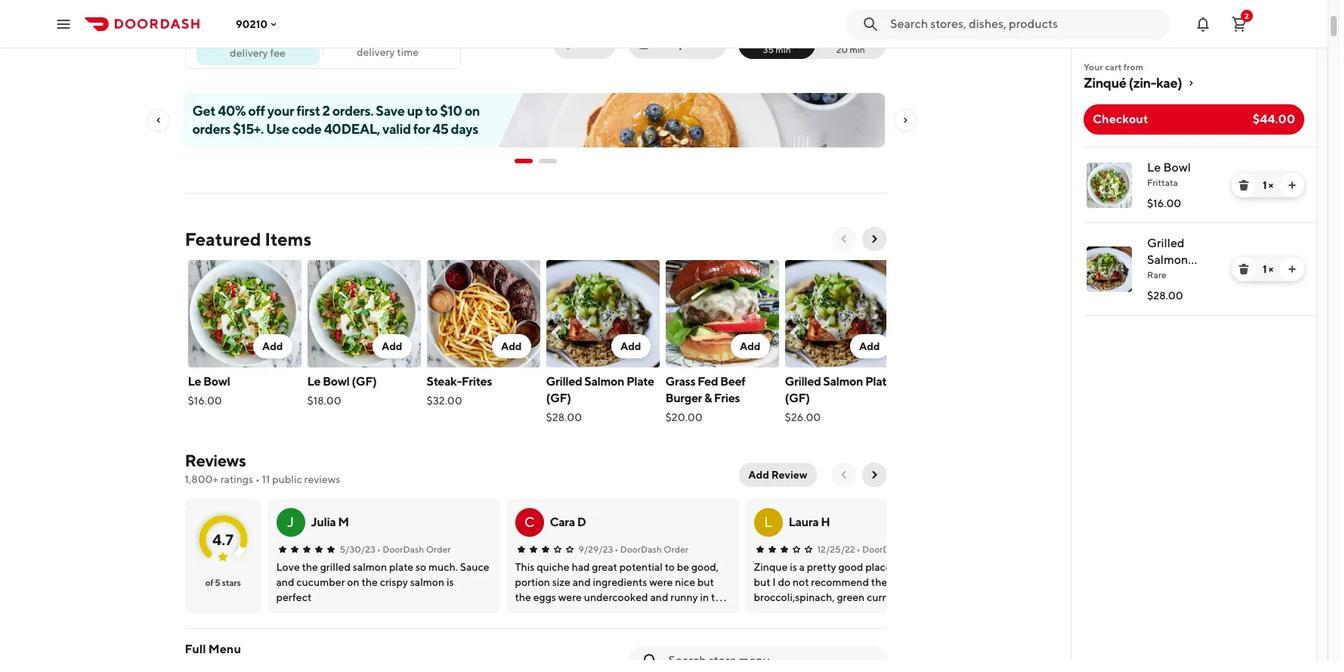 Task type: describe. For each thing, give the bounding box(es) containing it.
add button for le bowl (gf) $18.00
[[373, 334, 412, 358]]

11
[[262, 473, 270, 485]]

add button for steak-frites $32.00
[[492, 334, 531, 358]]

9/29/23
[[579, 544, 614, 555]]

up
[[407, 103, 423, 119]]

delivery time
[[357, 46, 419, 58]]

1 vertical spatial le bowl image
[[188, 260, 301, 367]]

90210
[[236, 18, 268, 30]]

time
[[397, 46, 419, 58]]

(gf) inside le bowl (gf) $18.00
[[352, 374, 377, 389]]

$28.00 inside list
[[1148, 290, 1184, 302]]

fee
[[270, 47, 286, 59]]

kae)
[[1157, 75, 1183, 91]]

add for grilled salmon plate (gf) $28.00
[[621, 340, 642, 352]]

code
[[292, 121, 322, 137]]

$0.00 delivery fee
[[230, 31, 286, 59]]

grilled salmon plate (gf) $26.00
[[785, 374, 894, 423]]

steak-frites $32.00
[[427, 374, 492, 407]]

(gf) for grilled salmon plate (gf) $26.00
[[785, 391, 810, 405]]

zinqué
[[1084, 75, 1127, 91]]

Item Search search field
[[669, 653, 874, 660]]

• for c
[[615, 544, 619, 555]]

$20.00
[[666, 411, 703, 423]]

add one to cart image
[[1287, 179, 1299, 191]]

le for le bowl (gf)
[[307, 374, 321, 389]]

1 delivery from the left
[[357, 46, 395, 58]]

doordash for j
[[383, 544, 424, 555]]

your
[[267, 103, 294, 119]]

rare
[[1148, 269, 1167, 281]]

order for j
[[426, 544, 451, 555]]

grilled salmon plate (gf) image for grilled salmon plate (gf) $26.00
[[785, 260, 899, 367]]

group order button
[[629, 29, 727, 59]]

grass
[[666, 374, 696, 389]]

grilled salmon plate (gf)
[[1148, 236, 1205, 284]]

of 5 stars
[[205, 577, 241, 588]]

orders
[[192, 121, 231, 137]]

items
[[265, 228, 312, 250]]

laura
[[789, 515, 819, 529]]

$16.00 inside list
[[1148, 197, 1182, 209]]

group order
[[654, 38, 718, 50]]

12/25/22
[[818, 544, 856, 555]]

grilled salmon plate (gf) image for grilled salmon plate (gf) $28.00
[[546, 260, 660, 367]]

add button for grilled salmon plate (gf) $26.00
[[851, 334, 890, 358]]

salmon for grilled salmon plate (gf) $26.00
[[824, 374, 864, 389]]

le for frittata
[[1148, 160, 1162, 175]]

grilled for grilled salmon plate (gf) $28.00
[[546, 374, 583, 389]]

$10
[[440, 103, 462, 119]]

• doordash order for l
[[857, 544, 931, 555]]

2 inside 2 button
[[1245, 11, 1250, 20]]

90210 button
[[236, 18, 280, 30]]

35 min radio
[[739, 29, 816, 59]]

get
[[192, 103, 216, 119]]

2 inside the get 40% off your first 2 orders. save up to $10 on orders $15+.  use code 40deal, valid for 45 days
[[323, 103, 330, 119]]

• doordash order for j
[[377, 544, 451, 555]]

le for le bowl
[[188, 374, 201, 389]]

salmon for grilled salmon plate (gf)
[[1148, 253, 1189, 267]]

$0.00
[[241, 31, 275, 46]]

reviews link
[[185, 451, 246, 470]]

of
[[205, 577, 213, 588]]

fries
[[714, 391, 740, 405]]

orders.
[[332, 103, 374, 119]]

first
[[297, 103, 320, 119]]

5/30/23
[[340, 544, 376, 555]]

full
[[185, 642, 206, 656]]

stars
[[222, 577, 241, 588]]

min inside pickup 20 min
[[850, 44, 866, 55]]

40%
[[218, 103, 246, 119]]

grilled salmon plate (gf) $28.00
[[546, 374, 655, 423]]

burger
[[666, 391, 703, 405]]

min inside the '35 min' radio
[[776, 44, 791, 55]]

5
[[215, 577, 220, 588]]

use
[[266, 121, 290, 137]]

to
[[425, 103, 438, 119]]

cara d
[[550, 515, 586, 529]]

ratings
[[221, 473, 253, 485]]

l
[[765, 514, 773, 530]]

reviews
[[304, 473, 341, 485]]

1,800+
[[185, 473, 218, 485]]

cart
[[1106, 61, 1122, 73]]

&
[[705, 391, 712, 405]]

group
[[654, 38, 686, 50]]

le bowl $16.00
[[188, 374, 230, 407]]

add one to cart image
[[1287, 263, 1299, 275]]

featured items
[[185, 228, 312, 250]]

zinqué (zin-kae)
[[1084, 75, 1183, 91]]

julia m
[[311, 515, 349, 529]]

grilled for grilled salmon plate (gf) $26.00
[[785, 374, 822, 389]]

save inside the get 40% off your first 2 orders. save up to $10 on orders $15+.  use code 40deal, valid for 45 days
[[376, 103, 405, 119]]

20
[[837, 44, 849, 55]]

notification bell image
[[1195, 15, 1213, 33]]

get 40% off your first 2 orders. save up to $10 on orders $15+.  use code 40deal, valid for 45 days
[[192, 103, 480, 137]]

checkout
[[1093, 112, 1149, 126]]

le bowl (gf) $18.00
[[307, 374, 377, 407]]

previous image
[[838, 469, 850, 481]]

off
[[248, 103, 265, 119]]

$15+.
[[233, 121, 264, 137]]

reviews
[[185, 451, 246, 470]]

plate for grilled salmon plate (gf) $28.00
[[627, 374, 655, 389]]

35 min
[[763, 44, 791, 55]]

35
[[763, 44, 774, 55]]

select promotional banner element
[[515, 147, 557, 175]]

add button for grilled salmon plate (gf) $28.00
[[612, 334, 651, 358]]

pickup 20 min
[[834, 32, 868, 55]]

full menu
[[185, 642, 241, 656]]

fed
[[698, 374, 719, 389]]

d
[[577, 515, 586, 529]]

$26.00
[[785, 411, 821, 423]]

remove item from cart image for grilled salmon plate (gf)
[[1239, 263, 1251, 275]]

list containing le bowl
[[1072, 147, 1317, 316]]

public
[[272, 473, 302, 485]]

add for steak-frites $32.00
[[501, 340, 522, 352]]



Task type: locate. For each thing, give the bounding box(es) containing it.
1 horizontal spatial delivery
[[357, 46, 395, 58]]

None radio
[[807, 29, 887, 59]]

2 horizontal spatial grilled salmon plate (gf) image
[[1087, 247, 1133, 292]]

1 × left add one to cart icon
[[1263, 179, 1274, 191]]

save
[[584, 38, 607, 50], [376, 103, 405, 119]]

• doordash order right 9/29/23
[[615, 544, 689, 555]]

0 vertical spatial save
[[584, 38, 607, 50]]

on
[[465, 103, 480, 119]]

le bowl (gf) image
[[307, 260, 421, 367]]

j
[[287, 514, 294, 530]]

0 vertical spatial le bowl image
[[1087, 163, 1133, 208]]

bowl for (gf)
[[323, 374, 350, 389]]

add for le bowl $16.00
[[262, 340, 283, 352]]

doordash
[[383, 544, 424, 555], [621, 544, 662, 555], [863, 544, 904, 555]]

h
[[821, 515, 830, 529]]

1 horizontal spatial plate
[[866, 374, 894, 389]]

1 horizontal spatial le
[[307, 374, 321, 389]]

salmon
[[1148, 253, 1189, 267], [585, 374, 625, 389], [824, 374, 864, 389]]

(gf) for grilled salmon plate (gf) $28.00
[[546, 391, 571, 405]]

2 right notification bell icon at the top of page
[[1245, 11, 1250, 20]]

0 horizontal spatial le bowl image
[[188, 260, 301, 367]]

le inside le bowl frittata
[[1148, 160, 1162, 175]]

•
[[255, 473, 260, 485], [377, 544, 381, 555], [615, 544, 619, 555], [857, 544, 861, 555]]

steak frites image
[[427, 260, 540, 367]]

c
[[525, 514, 535, 530]]

× for grilled salmon plate (gf)
[[1269, 263, 1274, 275]]

0 horizontal spatial doordash
[[383, 544, 424, 555]]

(gf) inside grilled salmon plate (gf) $26.00
[[785, 391, 810, 405]]

add button for grass fed beef burger & fries $20.00
[[731, 334, 770, 358]]

$16.00 up reviews "link"
[[188, 395, 222, 407]]

add review button
[[740, 463, 817, 487]]

1 horizontal spatial min
[[850, 44, 866, 55]]

1 vertical spatial ×
[[1269, 263, 1274, 275]]

order inside button
[[688, 38, 718, 50]]

1 for grilled salmon plate (gf)
[[1263, 263, 1267, 275]]

2 horizontal spatial salmon
[[1148, 253, 1189, 267]]

6 add button from the left
[[851, 334, 890, 358]]

1 • doordash order from the left
[[377, 544, 451, 555]]

1 vertical spatial $28.00
[[546, 411, 582, 423]]

delivery left time
[[357, 46, 395, 58]]

remove item from cart image left add one to cart icon
[[1239, 179, 1251, 191]]

beef
[[721, 374, 746, 389]]

4.7
[[213, 530, 234, 548]]

1 for le bowl
[[1263, 179, 1267, 191]]

1 vertical spatial $16.00
[[188, 395, 222, 407]]

grass fed beef burger & fries $20.00
[[666, 374, 746, 423]]

1 min from the left
[[776, 44, 791, 55]]

add review
[[749, 469, 808, 481]]

1 horizontal spatial • doordash order
[[615, 544, 689, 555]]

40deal,
[[324, 121, 380, 137]]

• left 11
[[255, 473, 260, 485]]

featured items heading
[[185, 227, 312, 251]]

2 × from the top
[[1269, 263, 1274, 275]]

le inside le bowl (gf) $18.00
[[307, 374, 321, 389]]

bowl for $16.00
[[203, 374, 230, 389]]

$32.00
[[427, 395, 463, 407]]

save inside button
[[584, 38, 607, 50]]

×
[[1269, 179, 1274, 191], [1269, 263, 1274, 275]]

• doordash order right 5/30/23
[[377, 544, 451, 555]]

1 left add one to cart icon
[[1263, 179, 1267, 191]]

2 min from the left
[[850, 44, 866, 55]]

0 vertical spatial $28.00
[[1148, 290, 1184, 302]]

0 horizontal spatial 2
[[323, 103, 330, 119]]

grilled
[[1148, 236, 1185, 250], [546, 374, 583, 389], [785, 374, 822, 389]]

2 1 × from the top
[[1263, 263, 1274, 275]]

grilled inside grilled salmon plate (gf)
[[1148, 236, 1185, 250]]

4 add button from the left
[[612, 334, 651, 358]]

min right 20
[[850, 44, 866, 55]]

plate inside grilled salmon plate (gf) $26.00
[[866, 374, 894, 389]]

• right 5/30/23
[[377, 544, 381, 555]]

2 horizontal spatial • doordash order
[[857, 544, 931, 555]]

plate inside grilled salmon plate (gf) $28.00
[[627, 374, 655, 389]]

frittata
[[1148, 177, 1179, 188]]

0 horizontal spatial $28.00
[[546, 411, 582, 423]]

bowl
[[1164, 160, 1192, 175], [203, 374, 230, 389], [323, 374, 350, 389]]

julia
[[311, 515, 336, 529]]

• inside reviews 1,800+ ratings • 11 public reviews
[[255, 473, 260, 485]]

$18.00
[[307, 395, 342, 407]]

0 horizontal spatial le
[[188, 374, 201, 389]]

review
[[772, 469, 808, 481]]

1 × for grilled salmon plate (gf)
[[1263, 263, 1274, 275]]

2 horizontal spatial plate
[[1148, 269, 1177, 284]]

zinqué (zin-kae) link
[[1084, 74, 1305, 92]]

2 items, open order cart image
[[1231, 15, 1249, 33]]

doordash right 12/25/22
[[863, 544, 904, 555]]

for
[[413, 121, 430, 137]]

0 vertical spatial remove item from cart image
[[1239, 179, 1251, 191]]

45
[[433, 121, 449, 137]]

bowl inside le bowl frittata
[[1164, 160, 1192, 175]]

frites
[[462, 374, 492, 389]]

1 vertical spatial 2
[[323, 103, 330, 119]]

1 doordash from the left
[[383, 544, 424, 555]]

grilled salmon plate (gf) image
[[1087, 247, 1133, 292], [546, 260, 660, 367], [785, 260, 899, 367]]

le bowl image left "frittata"
[[1087, 163, 1133, 208]]

0 horizontal spatial delivery
[[230, 47, 268, 59]]

$16.00
[[1148, 197, 1182, 209], [188, 395, 222, 407]]

2 button
[[1225, 9, 1255, 39]]

× left add one to cart icon
[[1269, 179, 1274, 191]]

0 vertical spatial ×
[[1269, 179, 1274, 191]]

grilled inside grilled salmon plate (gf) $28.00
[[546, 374, 583, 389]]

5 add button from the left
[[731, 334, 770, 358]]

remove item from cart image left add one to cart image
[[1239, 263, 1251, 275]]

reviews 1,800+ ratings • 11 public reviews
[[185, 451, 341, 485]]

1 × from the top
[[1269, 179, 1274, 191]]

2 horizontal spatial le
[[1148, 160, 1162, 175]]

your
[[1084, 61, 1104, 73]]

1 horizontal spatial $28.00
[[1148, 290, 1184, 302]]

(gf) inside grilled salmon plate (gf)
[[1179, 269, 1205, 284]]

previous button of carousel image
[[838, 233, 850, 245]]

0 horizontal spatial grilled salmon plate (gf) image
[[546, 260, 660, 367]]

save button
[[554, 29, 617, 59]]

× left add one to cart image
[[1269, 263, 1274, 275]]

(gf) for grilled salmon plate (gf)
[[1179, 269, 1205, 284]]

grass fed beef burger & fries image
[[666, 260, 779, 367]]

0 horizontal spatial save
[[376, 103, 405, 119]]

× for le bowl
[[1269, 179, 1274, 191]]

• right 9/29/23
[[615, 544, 619, 555]]

next image
[[868, 469, 881, 481]]

menu
[[209, 642, 241, 656]]

plate inside grilled salmon plate (gf)
[[1148, 269, 1177, 284]]

order for c
[[664, 544, 689, 555]]

• doordash order right 12/25/22
[[857, 544, 931, 555]]

le bowl image down featured items
[[188, 260, 301, 367]]

1 vertical spatial 1 ×
[[1263, 263, 1274, 275]]

1 horizontal spatial bowl
[[323, 374, 350, 389]]

• for j
[[377, 544, 381, 555]]

m
[[338, 515, 349, 529]]

0 horizontal spatial bowl
[[203, 374, 230, 389]]

1 horizontal spatial le bowl image
[[1087, 163, 1133, 208]]

1 vertical spatial save
[[376, 103, 405, 119]]

plate for grilled salmon plate (gf)
[[1148, 269, 1177, 284]]

min right 35
[[776, 44, 791, 55]]

0 horizontal spatial • doordash order
[[377, 544, 451, 555]]

1 × for le bowl
[[1263, 179, 1274, 191]]

0 vertical spatial 2
[[1245, 11, 1250, 20]]

2 horizontal spatial grilled
[[1148, 236, 1185, 250]]

0 horizontal spatial plate
[[627, 374, 655, 389]]

delivery down $0.00 at the left of page
[[230, 47, 268, 59]]

0 horizontal spatial salmon
[[585, 374, 625, 389]]

le bowl image
[[1087, 163, 1133, 208], [188, 260, 301, 367]]

salmon for grilled salmon plate (gf) $28.00
[[585, 374, 625, 389]]

add
[[262, 340, 283, 352], [382, 340, 403, 352], [501, 340, 522, 352], [621, 340, 642, 352], [740, 340, 761, 352], [860, 340, 881, 352], [749, 469, 770, 481]]

1 horizontal spatial salmon
[[824, 374, 864, 389]]

doordash right 9/29/23
[[621, 544, 662, 555]]

• right 12/25/22
[[857, 544, 861, 555]]

0 horizontal spatial $16.00
[[188, 395, 222, 407]]

order for l
[[906, 544, 931, 555]]

doordash for c
[[621, 544, 662, 555]]

(gf) inside grilled salmon plate (gf) $28.00
[[546, 391, 571, 405]]

2 horizontal spatial bowl
[[1164, 160, 1192, 175]]

1 horizontal spatial doordash
[[621, 544, 662, 555]]

list
[[1072, 147, 1317, 316]]

cara
[[550, 515, 575, 529]]

none radio containing pickup
[[807, 29, 887, 59]]

$16.00 inside le bowl $16.00
[[188, 395, 222, 407]]

add for grilled salmon plate (gf) $26.00
[[860, 340, 881, 352]]

add for le bowl (gf) $18.00
[[382, 340, 403, 352]]

remove item from cart image
[[1239, 179, 1251, 191], [1239, 263, 1251, 275]]

doordash for l
[[863, 544, 904, 555]]

1 horizontal spatial $16.00
[[1148, 197, 1182, 209]]

0 horizontal spatial min
[[776, 44, 791, 55]]

min
[[776, 44, 791, 55], [850, 44, 866, 55]]

$28.00 inside grilled salmon plate (gf) $28.00
[[546, 411, 582, 423]]

add button for le bowl $16.00
[[253, 334, 292, 358]]

2 delivery from the left
[[230, 47, 268, 59]]

2 add button from the left
[[373, 334, 412, 358]]

2
[[1245, 11, 1250, 20], [323, 103, 330, 119]]

Store search: begin typing to search for stores available on DoorDash text field
[[891, 16, 1161, 32]]

1 vertical spatial remove item from cart image
[[1239, 263, 1251, 275]]

1 1 × from the top
[[1263, 179, 1274, 191]]

featured
[[185, 228, 261, 250]]

• doordash order for c
[[615, 544, 689, 555]]

1 add button from the left
[[253, 334, 292, 358]]

laura h
[[789, 515, 830, 529]]

salmon inside grilled salmon plate (gf)
[[1148, 253, 1189, 267]]

1 horizontal spatial grilled salmon plate (gf) image
[[785, 260, 899, 367]]

save up valid
[[376, 103, 405, 119]]

2 • doordash order from the left
[[615, 544, 689, 555]]

1 horizontal spatial 2
[[1245, 11, 1250, 20]]

add button
[[253, 334, 292, 358], [373, 334, 412, 358], [492, 334, 531, 358], [612, 334, 651, 358], [731, 334, 770, 358], [851, 334, 890, 358]]

days
[[451, 121, 479, 137]]

2 1 from the top
[[1263, 263, 1267, 275]]

valid
[[383, 121, 411, 137]]

from
[[1124, 61, 1144, 73]]

doordash right 5/30/23
[[383, 544, 424, 555]]

0 vertical spatial 1
[[1263, 179, 1267, 191]]

• doordash order
[[377, 544, 451, 555], [615, 544, 689, 555], [857, 544, 931, 555]]

1 horizontal spatial grilled
[[785, 374, 822, 389]]

2 right first
[[323, 103, 330, 119]]

1 left add one to cart image
[[1263, 263, 1267, 275]]

salmon inside grilled salmon plate (gf) $28.00
[[585, 374, 625, 389]]

3 doordash from the left
[[863, 544, 904, 555]]

1 vertical spatial 1
[[1263, 263, 1267, 275]]

2 remove item from cart image from the top
[[1239, 263, 1251, 275]]

delivery inside $0.00 delivery fee
[[230, 47, 268, 59]]

1 horizontal spatial save
[[584, 38, 607, 50]]

plate for grilled salmon plate (gf) $26.00
[[866, 374, 894, 389]]

0 vertical spatial $16.00
[[1148, 197, 1182, 209]]

add for grass fed beef burger & fries $20.00
[[740, 340, 761, 352]]

steak-
[[427, 374, 462, 389]]

grilled for grilled salmon plate (gf)
[[1148, 236, 1185, 250]]

(zin-
[[1129, 75, 1157, 91]]

3 add button from the left
[[492, 334, 531, 358]]

remove item from cart image for le bowl
[[1239, 179, 1251, 191]]

1 ×
[[1263, 179, 1274, 191], [1263, 263, 1274, 275]]

next button of carousel image
[[868, 233, 881, 245]]

• for l
[[857, 544, 861, 555]]

2 horizontal spatial doordash
[[863, 544, 904, 555]]

$44.00
[[1254, 112, 1296, 126]]

2 doordash from the left
[[621, 544, 662, 555]]

0 vertical spatial 1 ×
[[1263, 179, 1274, 191]]

le bowl frittata
[[1148, 160, 1192, 188]]

1 1 from the top
[[1263, 179, 1267, 191]]

3 • doordash order from the left
[[857, 544, 931, 555]]

bowl for frittata
[[1164, 160, 1192, 175]]

le inside le bowl $16.00
[[188, 374, 201, 389]]

order methods option group
[[739, 29, 887, 59]]

0 horizontal spatial grilled
[[546, 374, 583, 389]]

1
[[1263, 179, 1267, 191], [1263, 263, 1267, 275]]

bowl inside le bowl (gf) $18.00
[[323, 374, 350, 389]]

grilled inside grilled salmon plate (gf) $26.00
[[785, 374, 822, 389]]

1 × left add one to cart image
[[1263, 263, 1274, 275]]

open menu image
[[54, 15, 73, 33]]

$16.00 down "frittata"
[[1148, 197, 1182, 209]]

1 remove item from cart image from the top
[[1239, 179, 1251, 191]]

salmon inside grilled salmon plate (gf) $26.00
[[824, 374, 864, 389]]

your cart from
[[1084, 61, 1144, 73]]

bowl inside le bowl $16.00
[[203, 374, 230, 389]]

save left group
[[584, 38, 607, 50]]



Task type: vqa. For each thing, say whether or not it's contained in the screenshot.
the bottom the Absolute
no



